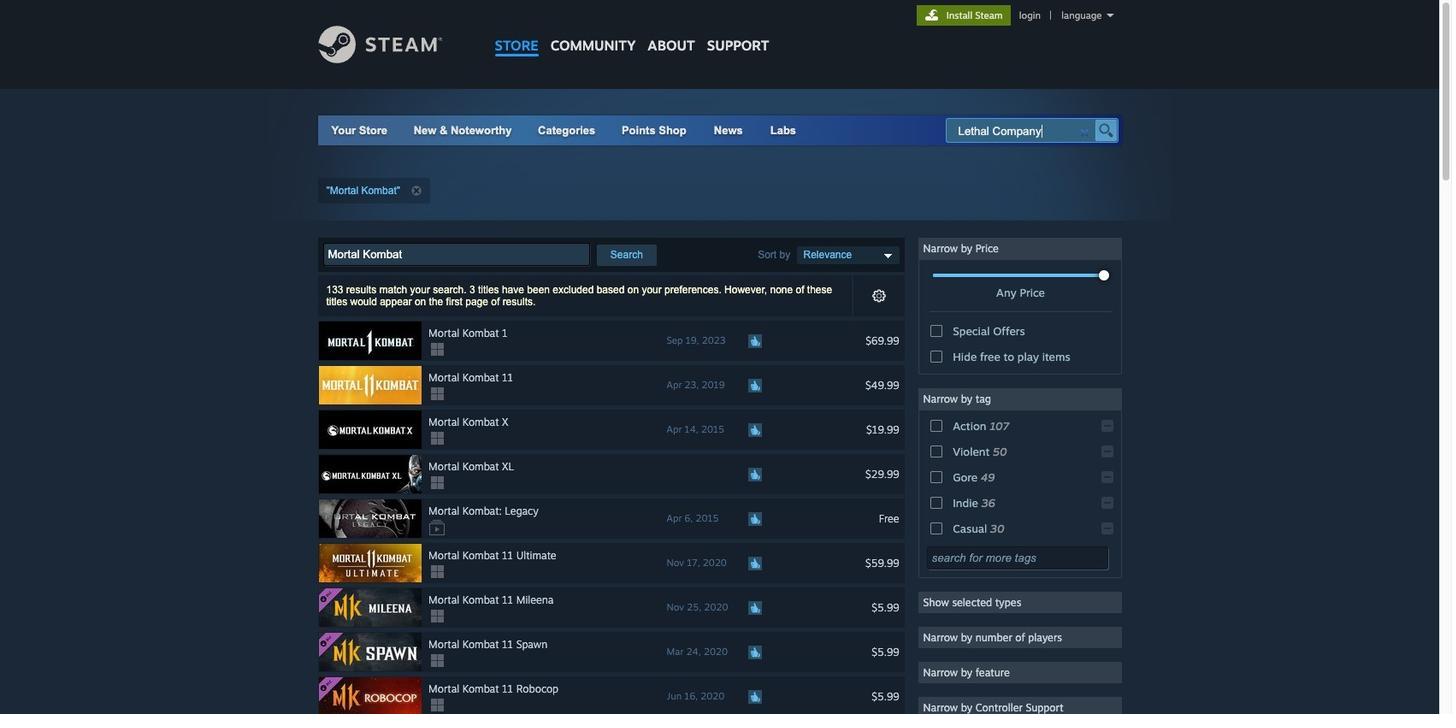 Task type: describe. For each thing, give the bounding box(es) containing it.
account menu navigation
[[917, 5, 1122, 26]]



Task type: locate. For each thing, give the bounding box(es) containing it.
main content
[[0, 89, 1440, 714]]

global menu navigation
[[489, 0, 776, 62]]

search search field
[[959, 121, 1091, 143]]

None text field
[[323, 243, 590, 266], [927, 547, 1108, 570], [323, 243, 590, 266], [927, 547, 1108, 570]]

None search field
[[946, 118, 1119, 143]]

link to the steam homepage image
[[318, 26, 468, 63]]



Task type: vqa. For each thing, say whether or not it's contained in the screenshot.
second "top" from the left
no



